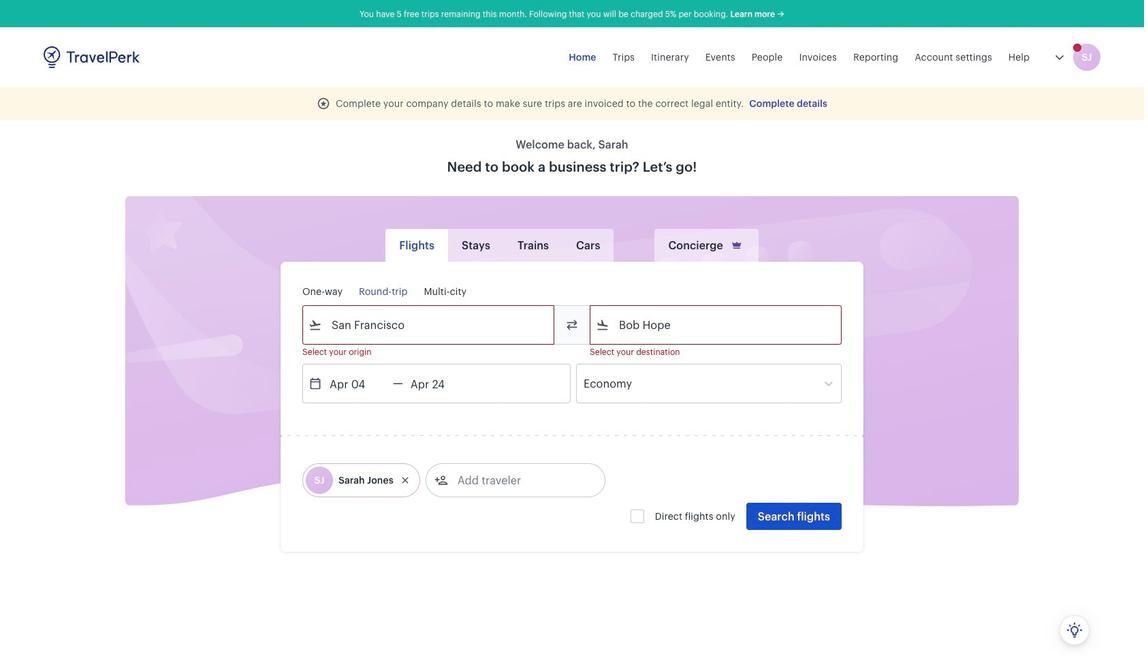Task type: describe. For each thing, give the bounding box(es) containing it.
Return text field
[[403, 364, 474, 403]]

From search field
[[322, 314, 536, 336]]



Task type: locate. For each thing, give the bounding box(es) containing it.
To search field
[[610, 314, 824, 336]]

Depart text field
[[322, 364, 393, 403]]

Add traveler search field
[[448, 469, 590, 491]]



Task type: vqa. For each thing, say whether or not it's contained in the screenshot.
Return TEXT FIELD
yes



